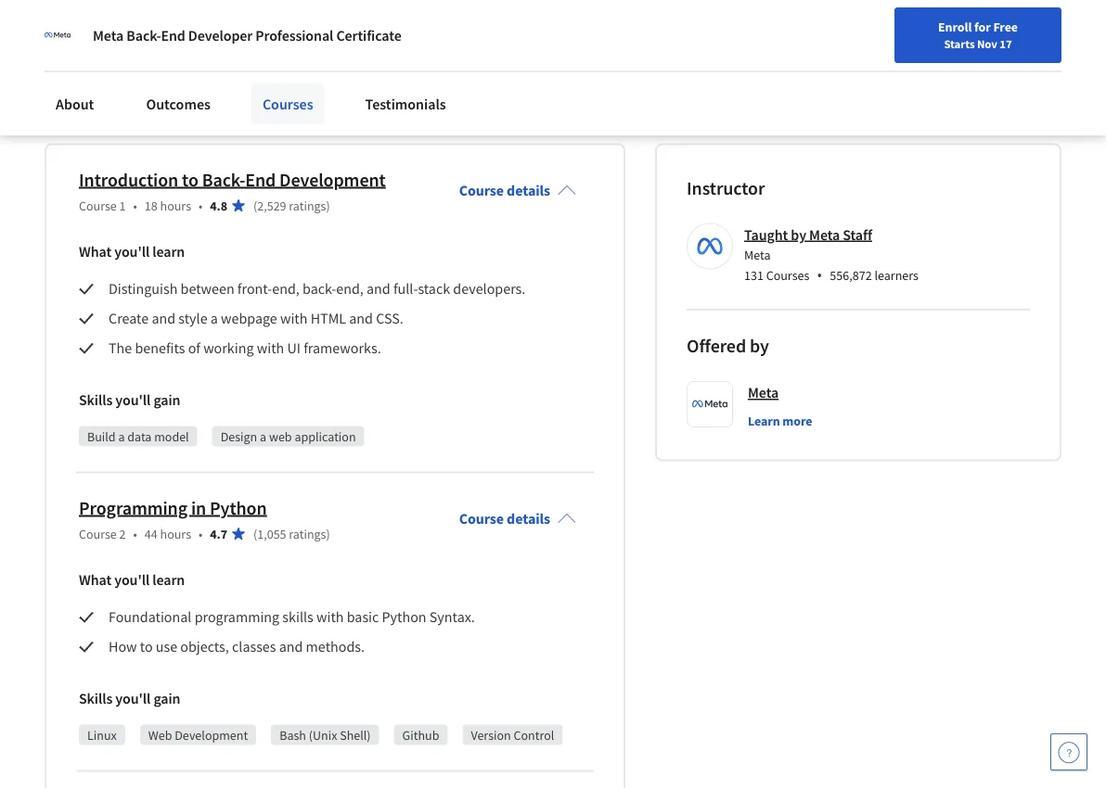 Task type: vqa. For each thing, say whether or not it's contained in the screenshot.
rightmost DEVELOPMENT
yes



Task type: locate. For each thing, give the bounding box(es) containing it.
hours right 44
[[160, 526, 191, 543]]

1 ) from the top
[[326, 197, 330, 214]]

2 ratings from the top
[[289, 526, 326, 543]]

0 vertical spatial skills
[[160, 23, 191, 41]]

courses right 131
[[766, 267, 810, 284]]

create and style a webpage with html and css.
[[109, 310, 403, 328]]

skills up certificate,
[[160, 23, 191, 41]]

0 vertical spatial with
[[280, 310, 308, 328]]

1 vertical spatial more
[[783, 413, 812, 429]]

a
[[61, 90, 69, 108], [210, 310, 218, 328], [118, 428, 125, 445], [260, 428, 266, 445]]

gain left new
[[101, 23, 128, 41]]

1 details from the top
[[507, 182, 550, 200]]

0 horizontal spatial by
[[287, 45, 302, 64]]

learn up distinguish
[[152, 243, 185, 261]]

1 vertical spatial python
[[382, 608, 427, 627]]

1 vertical spatial course details
[[459, 510, 550, 529]]

skills you'll gain
[[79, 391, 180, 410], [79, 690, 180, 709]]

0 horizontal spatial the
[[221, 23, 241, 41]]

1 vertical spatial details
[[507, 510, 550, 529]]

skills up build
[[79, 391, 113, 410]]

version
[[471, 727, 511, 744]]

course details for introduction to back-end development
[[459, 182, 550, 200]]

0 vertical spatial of
[[133, 67, 145, 86]]

0 vertical spatial courses
[[263, 95, 313, 113]]

linux
[[87, 727, 117, 744]]

1 vertical spatial skills you'll gain
[[79, 690, 180, 709]]

end
[[161, 26, 185, 45], [245, 168, 276, 191]]

to for development
[[182, 168, 198, 191]]

end up certificate,
[[161, 26, 185, 45]]

1 ( from the top
[[253, 197, 257, 214]]

1 horizontal spatial for
[[974, 19, 991, 35]]

by right taught
[[791, 226, 806, 244]]

2 vertical spatial gain
[[153, 690, 180, 709]]

for inside enroll for free starts nov 17
[[974, 19, 991, 35]]

learn
[[152, 243, 185, 261], [152, 571, 185, 590]]

1 vertical spatial with
[[257, 339, 284, 358]]

back-
[[72, 90, 105, 108], [303, 280, 336, 299]]

1 horizontal spatial end
[[245, 168, 276, 191]]

• left "556,872"
[[817, 266, 823, 286]]

course details for programming in python
[[459, 510, 550, 529]]

2 details from the top
[[507, 510, 550, 529]]

methods.
[[306, 638, 365, 657]]

of down the 'this'
[[133, 67, 145, 86]]

0 horizontal spatial python
[[210, 497, 267, 520]]

in
[[191, 497, 206, 520]]

gain
[[101, 23, 128, 41], [153, 391, 180, 410], [153, 690, 180, 709]]

1 vertical spatial course details button
[[444, 484, 591, 555]]

enroll
[[938, 19, 972, 35]]

556,872
[[830, 267, 872, 284]]

1
[[119, 197, 126, 214]]

applications?
[[45, 45, 127, 64]]

menu item
[[785, 19, 904, 79]]

web
[[516, 23, 542, 41], [269, 428, 292, 445]]

free
[[993, 19, 1018, 35]]

0 vertical spatial what you'll learn
[[79, 243, 185, 261]]

2 what from the top
[[79, 571, 111, 590]]

back- up html
[[303, 280, 336, 299]]

0 vertical spatial )
[[326, 197, 330, 214]]

for
[[974, 19, 991, 35], [409, 67, 426, 86]]

by down professional
[[287, 45, 302, 64]]

1 vertical spatial ratings
[[289, 526, 326, 543]]

meta left staff at the right top of the page
[[809, 226, 840, 244]]

1 vertical spatial for
[[409, 67, 426, 86]]

1 horizontal spatial courses
[[766, 267, 810, 284]]

courses down instagram,
[[263, 95, 313, 113]]

• left 4.8
[[199, 197, 203, 214]]

ratings right 2,529
[[289, 197, 326, 214]]

entry-
[[448, 67, 485, 86]]

1 skills from the top
[[79, 391, 113, 410]]

to up course 1 • 18 hours •
[[182, 168, 198, 191]]

what you'll learn up foundational
[[79, 571, 185, 590]]

data
[[127, 428, 152, 445]]

1 vertical spatial of
[[188, 339, 200, 358]]

1 what you'll learn from the top
[[79, 243, 185, 261]]

learn up foundational
[[152, 571, 185, 590]]

gain up "web"
[[153, 690, 180, 709]]

back- inside ready to gain new skills and the tools developers use to create websites and web applications? this certificate, designed by the software engineering experts at  meta —the creators of facebook and instagram, will prepare you for an entry-level career as a back-end developer.
[[72, 90, 105, 108]]

ratings for python
[[289, 526, 326, 543]]

0 horizontal spatial more
[[80, 94, 115, 112]]

more for read more
[[80, 94, 115, 112]]

back- up 4.8
[[202, 168, 245, 191]]

github
[[402, 727, 439, 744]]

1 horizontal spatial use
[[350, 23, 372, 41]]

meta link
[[748, 382, 779, 404]]

4.7
[[210, 526, 227, 543]]

web up career
[[516, 23, 542, 41]]

0 vertical spatial ratings
[[289, 197, 326, 214]]

skills up linux
[[79, 690, 113, 709]]

skills
[[160, 23, 191, 41], [282, 608, 313, 627]]

0 horizontal spatial use
[[156, 638, 177, 657]]

by right offered
[[750, 335, 769, 358]]

0 horizontal spatial skills
[[160, 23, 191, 41]]

1 vertical spatial skills
[[282, 608, 313, 627]]

development up ( 2,529 ratings )
[[279, 168, 386, 191]]

0 vertical spatial web
[[516, 23, 542, 41]]

0 vertical spatial course details button
[[444, 156, 591, 226]]

by for offered by
[[750, 335, 769, 358]]

1 vertical spatial skills
[[79, 690, 113, 709]]

•
[[133, 197, 137, 214], [199, 197, 203, 214], [817, 266, 823, 286], [133, 526, 137, 543], [199, 526, 203, 543]]

will
[[307, 67, 329, 86]]

1 horizontal spatial web
[[516, 23, 542, 41]]

0 vertical spatial details
[[507, 182, 550, 200]]

what for introduction to back-end development
[[79, 243, 111, 261]]

to left create
[[375, 23, 387, 41]]

learn more
[[748, 413, 812, 429]]

0 vertical spatial (
[[253, 197, 257, 214]]

what you'll learn up distinguish
[[79, 243, 185, 261]]

end, up html
[[336, 280, 364, 299]]

distinguish between front-end, back-end, and full-stack developers.
[[109, 280, 526, 299]]

use inside ready to gain new skills and the tools developers use to create websites and web applications? this certificate, designed by the software engineering experts at  meta —the creators of facebook and instagram, will prepare you for an entry-level career as a back-end developer.
[[350, 23, 372, 41]]

skills inside ready to gain new skills and the tools developers use to create websites and web applications? this certificate, designed by the software engineering experts at  meta —the creators of facebook and instagram, will prepare you for an entry-level career as a back-end developer.
[[160, 23, 191, 41]]

1 vertical spatial back-
[[303, 280, 336, 299]]

1 vertical spatial (
[[253, 526, 257, 543]]

what you'll learn for introduction
[[79, 243, 185, 261]]

design a web application
[[221, 428, 356, 445]]

front-
[[237, 280, 272, 299]]

development
[[279, 168, 386, 191], [175, 727, 248, 744]]

use down foundational
[[156, 638, 177, 657]]

2 skills from the top
[[79, 690, 113, 709]]

2 vertical spatial by
[[750, 335, 769, 358]]

back- down creators
[[72, 90, 105, 108]]

1 horizontal spatial skills
[[282, 608, 313, 627]]

how to use objects, classes and methods.
[[109, 638, 365, 657]]

with left ui
[[257, 339, 284, 358]]

classes
[[232, 638, 276, 657]]

between
[[181, 280, 234, 299]]

skills you'll gain up linux
[[79, 690, 180, 709]]

—the
[[45, 67, 77, 86]]

details
[[507, 182, 550, 200], [507, 510, 550, 529]]

0 vertical spatial skills
[[79, 391, 113, 410]]

to
[[86, 23, 98, 41], [375, 23, 387, 41], [182, 168, 198, 191], [140, 638, 153, 657]]

1 vertical spatial gain
[[153, 391, 180, 410]]

0 vertical spatial hours
[[160, 197, 191, 214]]

a right as on the left top
[[61, 90, 69, 108]]

1 vertical spatial the
[[305, 45, 325, 64]]

by inside taught by meta staff meta 131 courses • 556,872 learners
[[791, 226, 806, 244]]

1 ratings from the top
[[289, 197, 326, 214]]

( for python
[[253, 526, 257, 543]]

by
[[287, 45, 302, 64], [791, 226, 806, 244], [750, 335, 769, 358]]

meta
[[93, 26, 124, 45], [529, 45, 559, 64], [809, 226, 840, 244], [744, 247, 771, 264], [748, 384, 779, 402]]

basic
[[347, 608, 379, 627]]

1 horizontal spatial of
[[188, 339, 200, 358]]

with up methods.
[[316, 608, 344, 627]]

use up the software
[[350, 23, 372, 41]]

end up 2,529
[[245, 168, 276, 191]]

ratings right '1,055'
[[289, 526, 326, 543]]

( down the introduction to back-end development link
[[253, 197, 257, 214]]

) right 2,529
[[326, 197, 330, 214]]

2 ( from the top
[[253, 526, 257, 543]]

0 horizontal spatial end
[[161, 26, 185, 45]]

0 vertical spatial more
[[80, 94, 115, 112]]

1 horizontal spatial back-
[[303, 280, 336, 299]]

0 vertical spatial back-
[[72, 90, 105, 108]]

of down "style"
[[188, 339, 200, 358]]

a right "style"
[[210, 310, 218, 328]]

1 course details from the top
[[459, 182, 550, 200]]

1 vertical spatial back-
[[202, 168, 245, 191]]

what up distinguish
[[79, 243, 111, 261]]

more
[[80, 94, 115, 112], [783, 413, 812, 429]]

1 vertical spatial what
[[79, 571, 111, 590]]

2
[[119, 526, 126, 543]]

distinguish
[[109, 280, 178, 299]]

0 horizontal spatial back-
[[72, 90, 105, 108]]

the up the will on the left top of page
[[305, 45, 325, 64]]

2 what you'll learn from the top
[[79, 571, 185, 590]]

to right how
[[140, 638, 153, 657]]

for inside ready to gain new skills and the tools developers use to create websites and web applications? this certificate, designed by the software engineering experts at  meta —the creators of facebook and instagram, will prepare you for an entry-level career as a back-end developer.
[[409, 67, 426, 86]]

1 horizontal spatial the
[[305, 45, 325, 64]]

what down course 2 • 44 hours •
[[79, 571, 111, 590]]

1 vertical spatial learn
[[152, 571, 185, 590]]

1 course details button from the top
[[444, 156, 591, 226]]

and left "style"
[[152, 310, 175, 328]]

offered by
[[687, 335, 769, 358]]

web right the design
[[269, 428, 292, 445]]

back- up the 'this'
[[126, 26, 161, 45]]

1 horizontal spatial more
[[783, 413, 812, 429]]

skills you'll gain up build a data model
[[79, 391, 180, 410]]

learn for introduction
[[152, 243, 185, 261]]

course details
[[459, 182, 550, 200], [459, 510, 550, 529]]

learn for programming
[[152, 571, 185, 590]]

(
[[253, 197, 257, 214], [253, 526, 257, 543]]

skills up methods.
[[282, 608, 313, 627]]

to for skills
[[86, 23, 98, 41]]

0 horizontal spatial web
[[269, 428, 292, 445]]

python up 4.7
[[210, 497, 267, 520]]

the left tools
[[221, 23, 241, 41]]

and down foundational programming skills with basic python syntax.
[[279, 638, 303, 657]]

style
[[178, 310, 207, 328]]

1 vertical spatial development
[[175, 727, 248, 744]]

with up ui
[[280, 310, 308, 328]]

0 horizontal spatial for
[[409, 67, 426, 86]]

about link
[[45, 84, 105, 124]]

1 vertical spatial hours
[[160, 526, 191, 543]]

python right basic on the bottom left
[[382, 608, 427, 627]]

0 horizontal spatial of
[[133, 67, 145, 86]]

0 vertical spatial gain
[[101, 23, 128, 41]]

) for introduction to back-end development
[[326, 197, 330, 214]]

0 vertical spatial what
[[79, 243, 111, 261]]

0 horizontal spatial end,
[[272, 280, 300, 299]]

2 course details from the top
[[459, 510, 550, 529]]

meta up applications?
[[93, 26, 124, 45]]

1 vertical spatial web
[[269, 428, 292, 445]]

2 end, from the left
[[336, 280, 364, 299]]

0 horizontal spatial back-
[[126, 26, 161, 45]]

1 hours from the top
[[160, 197, 191, 214]]

0 vertical spatial skills you'll gain
[[79, 391, 180, 410]]

skills
[[79, 391, 113, 410], [79, 690, 113, 709]]

development right "web"
[[175, 727, 248, 744]]

0 vertical spatial the
[[221, 23, 241, 41]]

new
[[131, 23, 157, 41]]

0 vertical spatial for
[[974, 19, 991, 35]]

0 vertical spatial learn
[[152, 243, 185, 261]]

18
[[145, 197, 158, 214]]

developer
[[188, 26, 253, 45]]

0 vertical spatial end
[[161, 26, 185, 45]]

0 vertical spatial python
[[210, 497, 267, 520]]

• inside taught by meta staff meta 131 courses • 556,872 learners
[[817, 266, 823, 286]]

( 1,055 ratings )
[[253, 526, 330, 543]]

1 vertical spatial )
[[326, 526, 330, 543]]

by inside ready to gain new skills and the tools developers use to create websites and web applications? this certificate, designed by the software engineering experts at  meta —the creators of facebook and instagram, will prepare you for an entry-level career as a back-end developer.
[[287, 45, 302, 64]]

testimonials
[[365, 95, 446, 113]]

1 vertical spatial what you'll learn
[[79, 571, 185, 590]]

1 horizontal spatial by
[[750, 335, 769, 358]]

1 what from the top
[[79, 243, 111, 261]]

0 vertical spatial course details
[[459, 182, 550, 200]]

1 vertical spatial by
[[791, 226, 806, 244]]

developer.
[[132, 90, 197, 108]]

courses link
[[251, 84, 324, 124]]

2 learn from the top
[[152, 571, 185, 590]]

the
[[109, 339, 132, 358]]

and
[[194, 23, 218, 41], [489, 23, 513, 41], [211, 67, 235, 86], [367, 280, 390, 299], [152, 310, 175, 328], [349, 310, 373, 328], [279, 638, 303, 657]]

end, up create and style a webpage with html and css.
[[272, 280, 300, 299]]

you'll up foundational
[[114, 571, 150, 590]]

tools
[[244, 23, 275, 41]]

the
[[221, 23, 241, 41], [305, 45, 325, 64]]

to up applications?
[[86, 23, 98, 41]]

as
[[45, 90, 58, 108]]

0 vertical spatial by
[[287, 45, 302, 64]]

• right 2
[[133, 526, 137, 543]]

1 skills you'll gain from the top
[[79, 391, 180, 410]]

1 vertical spatial courses
[[766, 267, 810, 284]]

hours right 18
[[160, 197, 191, 214]]

2 ) from the top
[[326, 526, 330, 543]]

1 horizontal spatial development
[[279, 168, 386, 191]]

meta up career
[[529, 45, 559, 64]]

learn
[[748, 413, 780, 429]]

1 learn from the top
[[152, 243, 185, 261]]

( right 4.7
[[253, 526, 257, 543]]

None search field
[[235, 12, 393, 49]]

gain up model
[[153, 391, 180, 410]]

1 horizontal spatial end,
[[336, 280, 364, 299]]

meta back-end developer professional certificate
[[93, 26, 402, 45]]

2 course details button from the top
[[444, 484, 591, 555]]

2 horizontal spatial by
[[791, 226, 806, 244]]

0 vertical spatial use
[[350, 23, 372, 41]]

you
[[383, 67, 406, 86]]

) right '1,055'
[[326, 526, 330, 543]]

web inside ready to gain new skills and the tools developers use to create websites and web applications? this certificate, designed by the software engineering experts at  meta —the creators of facebook and instagram, will prepare you for an entry-level career as a back-end developer.
[[516, 23, 542, 41]]

programming
[[79, 497, 187, 520]]

2 hours from the top
[[160, 526, 191, 543]]

control
[[514, 727, 554, 744]]

0 vertical spatial back-
[[126, 26, 161, 45]]

for up the nov
[[974, 19, 991, 35]]

2 skills you'll gain from the top
[[79, 690, 180, 709]]

for left an
[[409, 67, 426, 86]]

engineering
[[385, 45, 459, 64]]



Task type: describe. For each thing, give the bounding box(es) containing it.
gain for programming
[[153, 690, 180, 709]]

developers.
[[453, 280, 526, 299]]

design
[[221, 428, 257, 445]]

1 horizontal spatial back-
[[202, 168, 245, 191]]

prepare
[[331, 67, 380, 86]]

17
[[1000, 36, 1012, 51]]

nov
[[977, 36, 997, 51]]

131
[[744, 267, 764, 284]]

2 vertical spatial with
[[316, 608, 344, 627]]

( for back-
[[253, 197, 257, 214]]

facebook
[[148, 67, 208, 86]]

create
[[390, 23, 429, 41]]

meta inside ready to gain new skills and the tools developers use to create websites and web applications? this certificate, designed by the software engineering experts at  meta —the creators of facebook and instagram, will prepare you for an entry-level career as a back-end developer.
[[529, 45, 559, 64]]

webpage
[[221, 310, 277, 328]]

career
[[518, 67, 557, 86]]

ready
[[45, 23, 83, 41]]

the benefits of working with ui frameworks.
[[109, 339, 381, 358]]

syntax.
[[429, 608, 475, 627]]

about
[[56, 95, 94, 113]]

offered
[[687, 335, 746, 358]]

meta up learn
[[748, 384, 779, 402]]

ui
[[287, 339, 301, 358]]

benefits
[[135, 339, 185, 358]]

professional
[[255, 26, 333, 45]]

gain inside ready to gain new skills and the tools developers use to create websites and web applications? this certificate, designed by the software engineering experts at  meta —the creators of facebook and instagram, will prepare you for an entry-level career as a back-end developer.
[[101, 23, 128, 41]]

details for introduction to back-end development
[[507, 182, 550, 200]]

details for programming in python
[[507, 510, 550, 529]]

course details button for programming in python
[[444, 484, 591, 555]]

frameworks.
[[304, 339, 381, 358]]

build
[[87, 428, 116, 445]]

developers
[[278, 23, 347, 41]]

you'll up "web"
[[115, 690, 151, 709]]

meta image
[[45, 22, 71, 48]]

how
[[109, 638, 137, 657]]

learn more button
[[748, 412, 812, 430]]

programming in python
[[79, 497, 267, 520]]

skills you'll gain for introduction
[[79, 391, 180, 410]]

foundational
[[109, 608, 192, 627]]

a left data
[[118, 428, 125, 445]]

0 horizontal spatial courses
[[263, 95, 313, 113]]

1 vertical spatial end
[[245, 168, 276, 191]]

end
[[105, 90, 129, 108]]

hours for programming
[[160, 526, 191, 543]]

you'll up distinguish
[[114, 243, 150, 261]]

read
[[45, 94, 77, 112]]

staff
[[843, 226, 872, 244]]

and up experts
[[489, 23, 513, 41]]

what for programming in python
[[79, 571, 111, 590]]

websites
[[432, 23, 486, 41]]

objects,
[[180, 638, 229, 657]]

instagram,
[[238, 67, 304, 86]]

show notifications image
[[924, 23, 946, 45]]

and down certificate,
[[211, 67, 235, 86]]

• right 1
[[133, 197, 137, 214]]

of inside ready to gain new skills and the tools developers use to create websites and web applications? this certificate, designed by the software engineering experts at  meta —the creators of facebook and instagram, will prepare you for an entry-level career as a back-end developer.
[[133, 67, 145, 86]]

and left the css.
[[349, 310, 373, 328]]

introduction to back-end development link
[[79, 168, 386, 191]]

skills for programming in python
[[79, 690, 113, 709]]

0 vertical spatial development
[[279, 168, 386, 191]]

) for programming in python
[[326, 526, 330, 543]]

software
[[328, 45, 382, 64]]

instructor
[[687, 177, 765, 200]]

gain for introduction
[[153, 391, 180, 410]]

2,529
[[257, 197, 286, 214]]

enroll for free starts nov 17
[[938, 19, 1018, 51]]

by for taught by meta staff meta 131 courses • 556,872 learners
[[791, 226, 806, 244]]

experts
[[462, 45, 507, 64]]

1 vertical spatial use
[[156, 638, 177, 657]]

meta up 131
[[744, 247, 771, 264]]

create
[[109, 310, 149, 328]]

programming
[[195, 608, 279, 627]]

and up certificate,
[[194, 23, 218, 41]]

application
[[295, 428, 356, 445]]

help center image
[[1058, 741, 1080, 764]]

taught by meta staff link
[[744, 226, 872, 244]]

bash (unix shell)
[[280, 727, 371, 744]]

taught by meta staff image
[[690, 226, 730, 267]]

web development
[[148, 727, 248, 744]]

1 end, from the left
[[272, 280, 300, 299]]

build a data model
[[87, 428, 189, 445]]

ready to gain new skills and the tools developers use to create websites and web applications? this certificate, designed by the software engineering experts at  meta —the creators of facebook and instagram, will prepare you for an entry-level career as a back-end developer.
[[45, 23, 560, 108]]

css.
[[376, 310, 403, 328]]

you'll up build a data model
[[115, 391, 151, 410]]

designed
[[227, 45, 284, 64]]

an
[[429, 67, 445, 86]]

web
[[148, 727, 172, 744]]

a inside ready to gain new skills and the tools developers use to create websites and web applications? this certificate, designed by the software engineering experts at  meta —the creators of facebook and instagram, will prepare you for an entry-level career as a back-end developer.
[[61, 90, 69, 108]]

skills you'll gain for programming
[[79, 690, 180, 709]]

hours for introduction
[[160, 197, 191, 214]]

coursera image
[[9, 15, 127, 45]]

starts
[[944, 36, 975, 51]]

stack
[[418, 280, 450, 299]]

more for learn more
[[783, 413, 812, 429]]

full-
[[393, 280, 418, 299]]

courses inside taught by meta staff meta 131 courses • 556,872 learners
[[766, 267, 810, 284]]

course details button for introduction to back-end development
[[444, 156, 591, 226]]

introduction to back-end development
[[79, 168, 386, 191]]

programming in python link
[[79, 497, 267, 520]]

certificate,
[[159, 45, 224, 64]]

1 horizontal spatial python
[[382, 608, 427, 627]]

shell)
[[340, 727, 371, 744]]

introduction
[[79, 168, 178, 191]]

this
[[130, 45, 156, 64]]

read more button
[[45, 93, 115, 113]]

to for classes
[[140, 638, 153, 657]]

certificate
[[336, 26, 402, 45]]

0 horizontal spatial development
[[175, 727, 248, 744]]

foundational programming skills with basic python syntax.
[[109, 608, 475, 627]]

outcomes
[[146, 95, 211, 113]]

• left 4.7
[[199, 526, 203, 543]]

and left full-
[[367, 280, 390, 299]]

model
[[154, 428, 189, 445]]

a right the design
[[260, 428, 266, 445]]

1,055
[[257, 526, 286, 543]]

ratings for back-
[[289, 197, 326, 214]]

level
[[485, 67, 515, 86]]

outcomes link
[[135, 84, 222, 124]]

testimonials link
[[354, 84, 457, 124]]

working
[[203, 339, 254, 358]]

4.8
[[210, 197, 227, 214]]

what you'll learn for programming
[[79, 571, 185, 590]]

html
[[311, 310, 346, 328]]

(unix
[[309, 727, 337, 744]]

skills for introduction to back-end development
[[79, 391, 113, 410]]

course 2 • 44 hours •
[[79, 526, 203, 543]]



